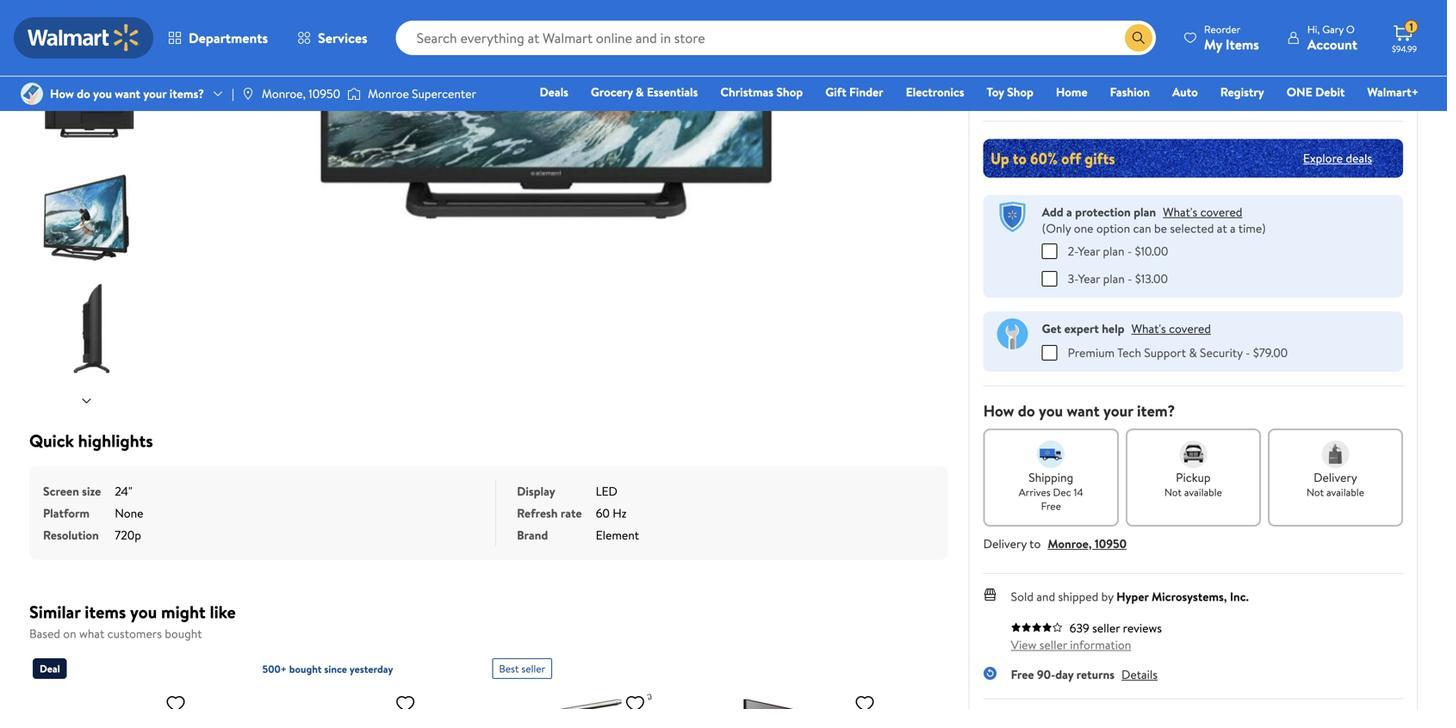 Task type: describe. For each thing, give the bounding box(es) containing it.
restored element 24" class hd (720p) led tv (eleft2416) (refurbished) - image 3 of 6 image
[[38, 56, 139, 157]]

gift finder link
[[818, 83, 891, 101]]

grocery & essentials
[[591, 84, 698, 100]]

premium
[[1068, 344, 1115, 361]]

to for delivery
[[1030, 536, 1041, 552]]

monroe
[[368, 85, 409, 102]]

add to favorites list, onn. 24" class hd (720p) led roku smart tv (100012590) image
[[165, 694, 186, 710]]

more details
[[1055, 43, 1120, 60]]

details
[[1086, 43, 1120, 60]]

explore deals
[[1303, 150, 1373, 167]]

intent image for shipping image
[[1038, 441, 1065, 468]]

hyper
[[1117, 589, 1149, 605]]

0 vertical spatial monroe,
[[262, 85, 306, 102]]

2 vertical spatial -
[[1246, 344, 1251, 361]]

one debit link
[[1279, 83, 1353, 101]]

restored element 24" class hd (720p) led tv (eleft2416) (refurbished) - image 4 of 6 image
[[38, 167, 139, 268]]

support
[[1145, 344, 1186, 361]]

toy
[[987, 84, 1004, 100]]

security
[[1200, 344, 1243, 361]]

shop for christmas shop
[[777, 84, 803, 100]]

add a protection plan what's covered (only one option can be selected at a time)
[[1042, 204, 1266, 237]]

(only
[[1042, 220, 1071, 237]]

how do you want your item?
[[984, 400, 1175, 422]]

expert
[[1065, 320, 1099, 337]]

hz
[[613, 505, 627, 522]]

explore deals link
[[1297, 143, 1379, 174]]

you for how do you want your items?
[[93, 85, 112, 102]]

add to favorites list, tyler 7" portable tv lcd monitor rechargeable battery powered wireless capability hd-tv, usb, hdmi input, ac/dc, remote control built in stand small for car kids travel image
[[625, 694, 646, 710]]

500+
[[263, 663, 287, 677]]

product group containing deal
[[33, 652, 225, 710]]

reorder
[[1204, 22, 1241, 37]]

free inside the shipping arrives dec 14 free
[[1041, 499, 1061, 514]]

24"
[[115, 483, 132, 500]]

product group containing 500+ bought since yesterday
[[263, 652, 454, 710]]

seller inside product group
[[522, 662, 546, 677]]

delivery not available
[[1307, 469, 1365, 500]]

led
[[596, 483, 618, 500]]

protection
[[1075, 204, 1131, 220]]

restored
[[1004, 44, 1052, 60]]

1 horizontal spatial bought
[[289, 663, 322, 677]]

3-Year plan - $13.00 checkbox
[[1042, 271, 1058, 287]]

deals
[[540, 84, 569, 100]]

what's inside the add a protection plan what's covered (only one option can be selected at a time)
[[1163, 204, 1198, 220]]

price when purchased online
[[984, 7, 1111, 22]]

walmart image
[[28, 24, 140, 52]]

now
[[1087, 80, 1112, 99]]

services button
[[283, 17, 382, 59]]

500+ bought since yesterday
[[263, 663, 393, 677]]

2-year plan - $10.00
[[1068, 243, 1169, 260]]

deals
[[1346, 150, 1373, 167]]

3-
[[1068, 270, 1078, 287]]

hi,
[[1308, 22, 1320, 37]]

more
[[1055, 43, 1083, 60]]

based
[[29, 626, 60, 643]]

view
[[1011, 637, 1037, 654]]

1 vertical spatial covered
[[1169, 320, 1211, 337]]

one debit
[[1287, 84, 1345, 100]]

registry
[[1221, 84, 1265, 100]]

next image image
[[80, 395, 93, 408]]

0 horizontal spatial free
[[1011, 667, 1034, 683]]

microsystems,
[[1152, 589, 1227, 605]]

size
[[82, 483, 101, 500]]

1
[[1410, 20, 1414, 34]]

home link
[[1048, 83, 1096, 101]]

when
[[1009, 7, 1033, 22]]

add to cart
[[1266, 80, 1334, 99]]

christmas shop link
[[713, 83, 811, 101]]

pickup
[[1176, 469, 1211, 486]]

seller for reviews
[[1093, 620, 1120, 637]]

returns
[[1077, 667, 1115, 683]]

since
[[324, 663, 347, 677]]

Premium Tech Support & Security - $79.00 checkbox
[[1042, 345, 1058, 361]]

1 vertical spatial monroe,
[[1048, 536, 1092, 552]]

refresh
[[517, 505, 558, 522]]

tyler 7" portable tv lcd monitor rechargeable battery powered wireless capability hd-tv, usb, hdmi input, ac/dc, remote control built in stand small for car kids travel image
[[492, 687, 653, 710]]

items
[[1226, 35, 1259, 54]]

delivery for not
[[1314, 469, 1358, 486]]

3-year plan - $13.00
[[1068, 270, 1168, 287]]

shop for toy shop
[[1007, 84, 1034, 100]]

debit
[[1316, 84, 1345, 100]]

o
[[1347, 22, 1355, 37]]

none
[[115, 505, 143, 522]]

quick
[[29, 429, 74, 453]]

grocery & essentials link
[[583, 83, 706, 101]]

buy
[[1062, 80, 1084, 99]]

monroe, 10950
[[262, 85, 340, 102]]

arrives
[[1019, 485, 1051, 500]]

how for how do you want your item?
[[984, 400, 1014, 422]]

best seller
[[499, 662, 546, 677]]

dec
[[1053, 485, 1072, 500]]

you for similar items you might like based on what customers bought
[[130, 601, 157, 625]]

product group containing best seller
[[492, 652, 684, 710]]

not for delivery
[[1307, 485, 1324, 500]]

resolution
[[43, 527, 99, 544]]

similar items you might like based on what customers bought
[[29, 601, 236, 643]]

services
[[318, 28, 368, 47]]

delivery for to
[[984, 536, 1027, 552]]

brand
[[517, 527, 548, 544]]

you for how do you want your item?
[[1039, 400, 1063, 422]]

walmart+
[[1368, 84, 1419, 100]]

led refresh rate
[[517, 483, 618, 522]]

covered inside the add a protection plan what's covered (only one option can be selected at a time)
[[1201, 204, 1243, 220]]

60 hz brand
[[517, 505, 627, 544]]

2-Year plan - $10.00 checkbox
[[1042, 244, 1058, 259]]

14
[[1074, 485, 1084, 500]]

search icon image
[[1132, 31, 1146, 45]]

want for item?
[[1067, 400, 1100, 422]]

 image for monroe, 10950
[[241, 87, 255, 101]]

help
[[1102, 320, 1125, 337]]

walmart+ link
[[1360, 83, 1427, 101]]

free 90-day returns details
[[1011, 667, 1158, 683]]

do for how do you want your item?
[[1018, 400, 1035, 422]]

price
[[984, 7, 1007, 22]]

purchased
[[1035, 7, 1081, 22]]

by
[[1102, 589, 1114, 605]]

add to favorites list, philips 32" class hd (720p) smart roku borderless led tv (32pfl6452/f7) image
[[395, 694, 416, 710]]

items
[[85, 601, 126, 625]]



Task type: locate. For each thing, give the bounding box(es) containing it.
on
[[63, 626, 76, 643]]

essentials
[[647, 84, 698, 100]]

1 horizontal spatial delivery
[[1314, 469, 1358, 486]]

plan inside the add a protection plan what's covered (only one option can be selected at a time)
[[1134, 204, 1156, 220]]

0 vertical spatial your
[[143, 85, 167, 102]]

bought inside similar items you might like based on what customers bought
[[165, 626, 202, 643]]

monroe, down the dec
[[1048, 536, 1092, 552]]

available down intent image for pickup
[[1185, 485, 1222, 500]]

1 horizontal spatial seller
[[1040, 637, 1067, 654]]

0 horizontal spatial you
[[93, 85, 112, 102]]

what's covered button for get expert help
[[1132, 320, 1211, 337]]

to
[[1294, 80, 1307, 99], [1030, 536, 1041, 552]]

1 horizontal spatial product group
[[263, 652, 454, 710]]

not for pickup
[[1165, 485, 1182, 500]]

add to favorites list, restored magnavox 32¨ mv322r led 720p roku tv (refurbished) image
[[855, 694, 875, 710]]

add inside add to cart 'button'
[[1266, 80, 1291, 99]]

you up intent image for shipping
[[1039, 400, 1063, 422]]

plan right option
[[1134, 204, 1156, 220]]

1 vertical spatial add
[[1042, 204, 1064, 220]]

2 horizontal spatial you
[[1039, 400, 1063, 422]]

0 vertical spatial plan
[[1134, 204, 1156, 220]]

shipping arrives dec 14 free
[[1019, 469, 1084, 514]]

0 vertical spatial want
[[115, 85, 140, 102]]

1 vertical spatial year
[[1078, 270, 1101, 287]]

rate
[[561, 505, 582, 522]]

screen size
[[43, 483, 101, 500]]

deals link
[[532, 83, 576, 101]]

0 vertical spatial add
[[1266, 80, 1291, 99]]

 image right |
[[241, 87, 255, 101]]

1 vertical spatial plan
[[1103, 243, 1125, 260]]

fashion
[[1110, 84, 1150, 100]]

best
[[499, 662, 519, 677]]

seller
[[1093, 620, 1120, 637], [1040, 637, 1067, 654], [522, 662, 546, 677]]

0 vertical spatial you
[[93, 85, 112, 102]]

monroe,
[[262, 85, 306, 102], [1048, 536, 1092, 552]]

add for add to cart
[[1266, 80, 1291, 99]]

0 horizontal spatial to
[[1030, 536, 1041, 552]]

2 not from the left
[[1307, 485, 1324, 500]]

want down premium
[[1067, 400, 1100, 422]]

customers
[[107, 626, 162, 643]]

60
[[596, 505, 610, 522]]

0 vertical spatial &
[[636, 84, 644, 100]]

0 horizontal spatial your
[[143, 85, 167, 102]]

1 vertical spatial delivery
[[984, 536, 1027, 552]]

0 horizontal spatial not
[[1165, 485, 1182, 500]]

not down intent image for pickup
[[1165, 485, 1182, 500]]

1 horizontal spatial a
[[1230, 220, 1236, 237]]

1 horizontal spatial to
[[1294, 80, 1307, 99]]

 image for how do you want your items?
[[21, 83, 43, 105]]

finder
[[850, 84, 884, 100]]

0 horizontal spatial do
[[77, 85, 90, 102]]

how for how do you want your items?
[[50, 85, 74, 102]]

0 vertical spatial covered
[[1201, 204, 1243, 220]]

& right grocery
[[636, 84, 644, 100]]

philips 32" class hd (720p) smart roku borderless led tv (32pfl6452/f7) image
[[263, 687, 423, 710]]

plan down 2-year plan - $10.00
[[1103, 270, 1125, 287]]

available down intent image for delivery
[[1327, 485, 1365, 500]]

what's up support
[[1132, 320, 1166, 337]]

$94.99
[[1392, 43, 1417, 55]]

available inside delivery not available
[[1327, 485, 1365, 500]]

plan for $10.00
[[1103, 243, 1125, 260]]

year down one
[[1078, 243, 1100, 260]]

0 horizontal spatial &
[[636, 84, 644, 100]]

1 vertical spatial you
[[1039, 400, 1063, 422]]

0 horizontal spatial 10950
[[309, 85, 340, 102]]

buy now button
[[984, 73, 1190, 107]]

platform
[[43, 505, 90, 522]]

0 horizontal spatial how
[[50, 85, 74, 102]]

how down walmart image
[[50, 85, 74, 102]]

1 horizontal spatial want
[[1067, 400, 1100, 422]]

- for $13.00
[[1128, 270, 1133, 287]]

1 vertical spatial 10950
[[1095, 536, 1127, 552]]

year for 3-
[[1078, 270, 1101, 287]]

explore
[[1303, 150, 1343, 167]]

in_home_installation logo image
[[997, 319, 1028, 350]]

0 horizontal spatial add
[[1042, 204, 1064, 220]]

1 horizontal spatial monroe,
[[1048, 536, 1092, 552]]

details
[[1122, 667, 1158, 683]]

how down in_home_installation logo
[[984, 400, 1014, 422]]

1 horizontal spatial do
[[1018, 400, 1035, 422]]

& right support
[[1189, 344, 1197, 361]]

more details button
[[1055, 38, 1120, 66]]

deal
[[40, 662, 60, 677]]

1 horizontal spatial shop
[[1007, 84, 1034, 100]]

to inside add to cart 'button'
[[1294, 80, 1307, 99]]

seller right best
[[522, 662, 546, 677]]

you down walmart image
[[93, 85, 112, 102]]

Walmart Site-Wide search field
[[396, 21, 1156, 55]]

1 product group from the left
[[33, 652, 225, 710]]

display
[[517, 483, 555, 500]]

3 product group from the left
[[492, 652, 684, 710]]

639
[[1070, 620, 1090, 637]]

1 vertical spatial what's
[[1132, 320, 1166, 337]]

toy shop link
[[979, 83, 1042, 101]]

your left item?
[[1104, 400, 1134, 422]]

$13.00
[[1135, 270, 1168, 287]]

1 horizontal spatial &
[[1189, 344, 1197, 361]]

electronics link
[[898, 83, 972, 101]]

restored magnavox 32¨ mv322r led 720p roku tv (refurbished) image
[[722, 687, 882, 710]]

& inside "link"
[[636, 84, 644, 100]]

available inside pickup not available
[[1185, 485, 1222, 500]]

year right 3-year plan - $13.00 option
[[1078, 270, 1101, 287]]

10950 up by
[[1095, 536, 1127, 552]]

1 vertical spatial do
[[1018, 400, 1035, 422]]

details button
[[1122, 667, 1158, 683]]

delivery
[[1314, 469, 1358, 486], [984, 536, 1027, 552]]

free down shipping
[[1041, 499, 1061, 514]]

- left $10.00
[[1128, 243, 1132, 260]]

add right registry
[[1266, 80, 1291, 99]]

$10.00
[[1135, 243, 1169, 260]]

you up customers
[[130, 601, 157, 625]]

none resolution
[[43, 505, 143, 544]]

1 horizontal spatial you
[[130, 601, 157, 625]]

- for $10.00
[[1128, 243, 1132, 260]]

shipping
[[1029, 469, 1074, 486]]

available for pickup
[[1185, 485, 1222, 500]]

2 shop from the left
[[1007, 84, 1034, 100]]

seller down the 3.8592 stars out of 5, based on 639 seller reviews element
[[1040, 637, 1067, 654]]

delivery up sold
[[984, 536, 1027, 552]]

view seller information
[[1011, 637, 1132, 654]]

not inside pickup not available
[[1165, 485, 1182, 500]]

0 vertical spatial do
[[77, 85, 90, 102]]

a
[[1067, 204, 1073, 220], [1230, 220, 1236, 237]]

do up shipping
[[1018, 400, 1035, 422]]

0 vertical spatial delivery
[[1314, 469, 1358, 486]]

day
[[1056, 667, 1074, 683]]

product group
[[33, 652, 225, 710], [263, 652, 454, 710], [492, 652, 684, 710]]

what's
[[1163, 204, 1198, 220], [1132, 320, 1166, 337]]

1 horizontal spatial available
[[1327, 485, 1365, 500]]

your for item?
[[1104, 400, 1134, 422]]

seller for information
[[1040, 637, 1067, 654]]

my
[[1204, 35, 1223, 54]]

onn. 24" class hd (720p) led roku smart tv (100012590) image
[[33, 687, 193, 710]]

want for items?
[[115, 85, 140, 102]]

might
[[161, 601, 206, 625]]

0 vertical spatial free
[[1041, 499, 1061, 514]]

not inside delivery not available
[[1307, 485, 1324, 500]]

legal information image
[[1114, 7, 1128, 21]]

available
[[1185, 485, 1222, 500], [1327, 485, 1365, 500]]

1 available from the left
[[1185, 485, 1222, 500]]

Search search field
[[396, 21, 1156, 55]]

home
[[1056, 84, 1088, 100]]

0 vertical spatial what's
[[1163, 204, 1198, 220]]

restored element 24" class hd (720p) led tv (eleft2416) (refurbished) - image 5 of 6 image
[[38, 278, 139, 379]]

1 horizontal spatial not
[[1307, 485, 1324, 500]]

0 vertical spatial year
[[1078, 243, 1100, 260]]

cart
[[1310, 80, 1334, 99]]

2 available from the left
[[1327, 485, 1365, 500]]

inc.
[[1230, 589, 1249, 605]]

720p
[[115, 527, 141, 544]]

delivery inside delivery not available
[[1314, 469, 1358, 486]]

1 shop from the left
[[777, 84, 803, 100]]

sold
[[1011, 589, 1034, 605]]

you inside similar items you might like based on what customers bought
[[130, 601, 157, 625]]

0 horizontal spatial a
[[1067, 204, 1073, 220]]

christmas shop
[[721, 84, 803, 100]]

0 vertical spatial -
[[1128, 243, 1132, 260]]

1 vertical spatial free
[[1011, 667, 1034, 683]]

want
[[115, 85, 140, 102], [1067, 400, 1100, 422]]

0 vertical spatial what's covered button
[[1163, 204, 1243, 220]]

1 vertical spatial your
[[1104, 400, 1134, 422]]

what's covered button for add a protection plan
[[1163, 204, 1243, 220]]

tech
[[1118, 344, 1142, 361]]

24" platform
[[43, 483, 132, 522]]

restored element 24" class hd (720p) led tv (eleft2416) (refurbished) - image 2 of 6 image
[[38, 0, 139, 46]]

0 vertical spatial bought
[[165, 626, 202, 643]]

1 horizontal spatial 10950
[[1095, 536, 1127, 552]]

1 horizontal spatial  image
[[241, 87, 255, 101]]

0 horizontal spatial bought
[[165, 626, 202, 643]]

10950 down services dropdown button
[[309, 85, 340, 102]]

buy now
[[1062, 80, 1112, 99]]

hi, gary o account
[[1308, 22, 1358, 54]]

delivery down intent image for delivery
[[1314, 469, 1358, 486]]

1 vertical spatial bought
[[289, 663, 322, 677]]

wpp logo image
[[997, 202, 1028, 233]]

intent image for pickup image
[[1180, 441, 1207, 468]]

do down walmart image
[[77, 85, 90, 102]]

0 horizontal spatial shop
[[777, 84, 803, 100]]

free left 90- on the right bottom
[[1011, 667, 1034, 683]]

1 horizontal spatial add
[[1266, 80, 1291, 99]]

seller right 639
[[1093, 620, 1120, 637]]

selected
[[1170, 220, 1214, 237]]

not down intent image for delivery
[[1307, 485, 1324, 500]]

plan for $13.00
[[1103, 270, 1125, 287]]

0 horizontal spatial  image
[[21, 83, 43, 105]]

plan down option
[[1103, 243, 1125, 260]]

what's right 'can'
[[1163, 204, 1198, 220]]

shipped
[[1058, 589, 1099, 605]]

your left items? in the left of the page
[[143, 85, 167, 102]]

shop right christmas
[[777, 84, 803, 100]]

intent image for delivery image
[[1322, 441, 1350, 468]]

up to sixty percent off deals. shop now. image
[[984, 139, 1404, 178]]

2 year from the top
[[1078, 270, 1101, 287]]

10950
[[309, 85, 340, 102], [1095, 536, 1127, 552]]

 image
[[347, 85, 361, 103]]

a left one
[[1067, 204, 1073, 220]]

covered down up to sixty percent off deals. shop now. image
[[1201, 204, 1243, 220]]

want left items? in the left of the page
[[115, 85, 140, 102]]

year for 2-
[[1078, 243, 1100, 260]]

add for add a protection plan what's covered (only one option can be selected at a time)
[[1042, 204, 1064, 220]]

0 horizontal spatial available
[[1185, 485, 1222, 500]]

gary
[[1323, 22, 1344, 37]]

plan
[[1134, 204, 1156, 220], [1103, 243, 1125, 260], [1103, 270, 1125, 287]]

1 vertical spatial -
[[1128, 270, 1133, 287]]

1 vertical spatial want
[[1067, 400, 1100, 422]]

your for items?
[[143, 85, 167, 102]]

add left one
[[1042, 204, 1064, 220]]

bought down might
[[165, 626, 202, 643]]

 image down walmart image
[[21, 83, 43, 105]]

1 vertical spatial to
[[1030, 536, 1041, 552]]

0 vertical spatial 10950
[[309, 85, 340, 102]]

1 not from the left
[[1165, 485, 1182, 500]]

0 horizontal spatial want
[[115, 85, 140, 102]]

account
[[1308, 35, 1358, 54]]

- left $79.00 in the right of the page
[[1246, 344, 1251, 361]]

screen
[[43, 483, 79, 500]]

auto link
[[1165, 83, 1206, 101]]

free
[[1041, 499, 1061, 514], [1011, 667, 1034, 683]]

bought left since
[[289, 663, 322, 677]]

at
[[1217, 220, 1228, 237]]

0 vertical spatial how
[[50, 85, 74, 102]]

departments
[[189, 28, 268, 47]]

0 horizontal spatial monroe,
[[262, 85, 306, 102]]

1 horizontal spatial how
[[984, 400, 1014, 422]]

do for how do you want your items?
[[77, 85, 90, 102]]

registry link
[[1213, 83, 1272, 101]]

2 vertical spatial you
[[130, 601, 157, 625]]

monroe, right |
[[262, 85, 306, 102]]

supercenter
[[412, 85, 476, 102]]

0 vertical spatial to
[[1294, 80, 1307, 99]]

do
[[77, 85, 90, 102], [1018, 400, 1035, 422]]

add inside the add a protection plan what's covered (only one option can be selected at a time)
[[1042, 204, 1064, 220]]

0 horizontal spatial product group
[[33, 652, 225, 710]]

0 horizontal spatial delivery
[[984, 536, 1027, 552]]

2 horizontal spatial seller
[[1093, 620, 1120, 637]]

1 horizontal spatial your
[[1104, 400, 1134, 422]]

2 vertical spatial plan
[[1103, 270, 1125, 287]]

sold and shipped by hyper microsystems, inc.
[[1011, 589, 1249, 605]]

how
[[50, 85, 74, 102], [984, 400, 1014, 422]]

next media item image
[[841, 44, 861, 65]]

90-
[[1037, 667, 1056, 683]]

restored element 24" class hd (720p) led tv (eleft2416) (refurbished) image
[[270, 0, 822, 342]]

covered up premium tech support & security - $79.00
[[1169, 320, 1211, 337]]

3.8592 stars out of 5, based on 639 seller reviews element
[[1011, 623, 1063, 633]]

one
[[1287, 84, 1313, 100]]

- left "$13.00"
[[1128, 270, 1133, 287]]

information
[[1070, 637, 1132, 654]]

0 horizontal spatial seller
[[522, 662, 546, 677]]

1 vertical spatial what's covered button
[[1132, 320, 1211, 337]]

a right at
[[1230, 220, 1236, 237]]

-
[[1128, 243, 1132, 260], [1128, 270, 1133, 287], [1246, 344, 1251, 361]]

2 product group from the left
[[263, 652, 454, 710]]

christmas
[[721, 84, 774, 100]]

shop
[[777, 84, 803, 100], [1007, 84, 1034, 100]]

shop right toy
[[1007, 84, 1034, 100]]

2 horizontal spatial product group
[[492, 652, 684, 710]]

1 year from the top
[[1078, 243, 1100, 260]]

to for add
[[1294, 80, 1307, 99]]

delivery to monroe, 10950
[[984, 536, 1127, 552]]

available for delivery
[[1327, 485, 1365, 500]]

items?
[[169, 85, 204, 102]]

1 vertical spatial how
[[984, 400, 1014, 422]]

 image
[[21, 83, 43, 105], [241, 87, 255, 101]]

1 horizontal spatial free
[[1041, 499, 1061, 514]]

1 vertical spatial &
[[1189, 344, 1197, 361]]

gift
[[826, 84, 847, 100]]



Task type: vqa. For each thing, say whether or not it's contained in the screenshot.
Sold
yes



